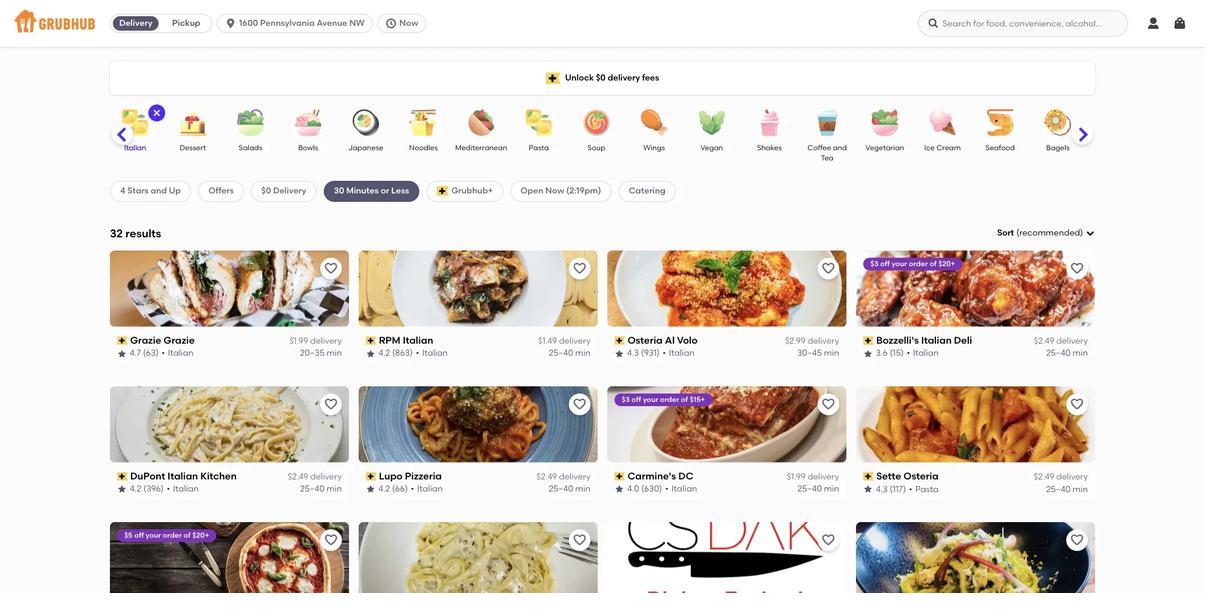 Task type: describe. For each thing, give the bounding box(es) containing it.
star icon image for osteria al volo
[[615, 349, 624, 358]]

open
[[521, 186, 543, 196]]

4.3 (117)
[[876, 484, 906, 494]]

star icon image for grazie grazie
[[117, 349, 127, 358]]

shakes
[[757, 144, 782, 152]]

subscription pass image for carmine's dc
[[615, 472, 625, 481]]

bowls image
[[287, 109, 329, 136]]

seafood
[[986, 144, 1015, 152]]

subscription pass image for osteria al volo
[[615, 337, 625, 345]]

25–40 min for lupo pizzeria
[[549, 484, 591, 494]]

20–35 min
[[300, 348, 342, 358]]

$0 delivery
[[261, 186, 306, 196]]

off for carmine's
[[632, 395, 641, 404]]

delivery button
[[111, 14, 161, 33]]

30–45 min
[[797, 348, 839, 358]]

grubhub plus flag logo image for unlock $0 delivery fees
[[546, 72, 560, 84]]

4.0
[[627, 484, 639, 494]]

offers
[[209, 186, 234, 196]]

min for dupont italian kitchen
[[327, 484, 342, 494]]

1600
[[239, 18, 258, 28]]

(66)
[[392, 484, 408, 494]]

save this restaurant button for grazie grazie logo
[[320, 258, 342, 279]]

italian image
[[114, 109, 156, 136]]

1600 pennsylvania avenue nw button
[[217, 14, 377, 33]]

pennsylvania
[[260, 18, 315, 28]]

italian down rpm italian
[[422, 348, 448, 358]]

• italian for dupont
[[167, 484, 199, 494]]

italian down grazie grazie on the left bottom
[[168, 348, 194, 358]]

$2.49 for dupont italian kitchen
[[288, 472, 308, 482]]

sette
[[876, 470, 901, 482]]

italian by csdak logo image
[[607, 522, 847, 593]]

$1.99 delivery for carmine's dc
[[787, 472, 839, 482]]

rpm italian
[[379, 335, 433, 346]]

$1.99 for carmine's dc
[[787, 472, 806, 482]]

subscription pass image for rpm italian
[[366, 337, 377, 345]]

save this restaurant image for lupo marino logo
[[1070, 533, 1084, 547]]

min for grazie grazie
[[327, 348, 342, 358]]

1 vertical spatial and
[[151, 186, 167, 196]]

$2.49 for lupo pizzeria
[[537, 472, 557, 482]]

min for sette osteria
[[1073, 484, 1088, 494]]

vegan
[[701, 144, 723, 152]]

25–40 for carmine's dc
[[798, 484, 822, 494]]

25–40 for dupont italian kitchen
[[300, 484, 325, 494]]

4.3 for sette osteria
[[876, 484, 888, 494]]

$2.99
[[785, 336, 806, 346]]

star icon image for dupont italian kitchen
[[117, 485, 127, 494]]

$20+ for $3 off your order of $20+
[[939, 259, 955, 268]]

1 grazie from the left
[[130, 335, 161, 346]]

4.2 for lupo pizzeria
[[379, 484, 390, 494]]

volo
[[677, 335, 698, 346]]

4.7
[[130, 348, 141, 358]]

save this restaurant button for "angolo ristorante italiano logo"
[[569, 529, 591, 551]]

delivery for bozzelli's italian deli
[[1057, 336, 1088, 346]]

rpm italian logo image
[[359, 250, 598, 327]]

(2:19pm)
[[566, 186, 601, 196]]

$15+
[[690, 395, 705, 404]]

2 vertical spatial off
[[134, 531, 144, 539]]

1 horizontal spatial pasta
[[915, 484, 939, 494]]

pizzeria
[[405, 470, 442, 482]]

svg image inside field
[[1086, 228, 1095, 238]]

star icon image for bozzelli's italian deli
[[863, 349, 873, 358]]

star icon image for lupo pizzeria
[[366, 485, 376, 494]]

25–40 for lupo pizzeria
[[549, 484, 573, 494]]

0 vertical spatial osteria
[[628, 335, 663, 346]]

1 horizontal spatial delivery
[[273, 186, 306, 196]]

4.2 for rpm italian
[[379, 348, 390, 358]]

star icon image for carmine's dc
[[615, 485, 624, 494]]

0 horizontal spatial order
[[163, 531, 182, 539]]

japanese
[[348, 144, 383, 152]]

delivery for carmine's dc
[[808, 472, 839, 482]]

ice
[[924, 144, 935, 152]]

italian left deli
[[921, 335, 952, 346]]

save this restaurant image for dupont italian kitchen
[[324, 397, 338, 411]]

)
[[1080, 228, 1083, 238]]

delivery for osteria al volo
[[808, 336, 839, 346]]

25–40 for sette osteria
[[1046, 484, 1071, 494]]

unlock
[[565, 73, 594, 83]]

soup image
[[576, 109, 618, 136]]

dupont italian kitchen
[[130, 470, 237, 482]]

tea
[[821, 154, 834, 162]]

bozzelli's
[[876, 335, 919, 346]]

dessert image
[[172, 109, 214, 136]]

and inside coffee and tea
[[833, 144, 847, 152]]

0 horizontal spatial pasta
[[529, 144, 549, 152]]

deli
[[954, 335, 972, 346]]

• italian for rpm
[[416, 348, 448, 358]]

(117)
[[890, 484, 906, 494]]

(863)
[[392, 348, 413, 358]]

grubhub plus flag logo image for grubhub+
[[437, 187, 449, 196]]

3.6 (15)
[[876, 348, 904, 358]]

4.7 (63)
[[130, 348, 159, 358]]

dupont
[[130, 470, 165, 482]]

subscription pass image for sette osteria
[[863, 472, 874, 481]]

salads image
[[230, 109, 272, 136]]

4.2 (396)
[[130, 484, 164, 494]]

italian down 'bozzelli's italian deli'
[[913, 348, 939, 358]]

min for rpm italian
[[575, 348, 591, 358]]

4.0 (630)
[[627, 484, 662, 494]]

$5 off your order of $20+
[[124, 531, 209, 539]]

lupo marino logo image
[[856, 522, 1095, 593]]

save this restaurant button for lupo pizzeria logo
[[569, 393, 591, 415]]

shakes image
[[749, 109, 791, 136]]

min for bozzelli's italian deli
[[1073, 348, 1088, 358]]

delivery inside button
[[119, 18, 152, 28]]

italian down pizzeria
[[417, 484, 443, 494]]

mediterranean
[[455, 144, 507, 152]]

vegan image
[[691, 109, 733, 136]]

pickup
[[172, 18, 200, 28]]

noodles
[[409, 144, 438, 152]]

open now (2:19pm)
[[521, 186, 601, 196]]

(15)
[[890, 348, 904, 358]]

seafood image
[[979, 109, 1021, 136]]

32
[[110, 226, 123, 240]]

italian down the volo
[[669, 348, 695, 358]]

min for osteria al volo
[[824, 348, 839, 358]]

none field containing sort
[[997, 227, 1095, 239]]

25–40 min for rpm italian
[[549, 348, 591, 358]]

italian down italian "image"
[[124, 144, 146, 152]]

grazie grazie logo image
[[110, 250, 349, 327]]

grazie grazie
[[130, 335, 195, 346]]

bagels image
[[1037, 109, 1079, 136]]

al
[[665, 335, 675, 346]]

• for lupo
[[411, 484, 414, 494]]

4.2 (66)
[[379, 484, 408, 494]]

bagels
[[1046, 144, 1070, 152]]

subscription pass image for dupont italian kitchen
[[117, 472, 128, 481]]

japanese image
[[345, 109, 387, 136]]

delivery for rpm italian
[[559, 336, 591, 346]]

30
[[334, 186, 344, 196]]

angolo ristorante italiano logo image
[[359, 522, 598, 593]]

1600 pennsylvania avenue nw
[[239, 18, 365, 28]]

$2.49 for sette osteria
[[1034, 472, 1055, 482]]

$1.49 delivery
[[538, 336, 591, 346]]

2 vertical spatial of
[[184, 531, 191, 539]]

your for bozzelli's
[[892, 259, 907, 268]]

coffee and tea image
[[806, 109, 848, 136]]

star icon image for rpm italian
[[366, 349, 376, 358]]

• italian for lupo
[[411, 484, 443, 494]]

italian down dc
[[672, 484, 697, 494]]

pasta image
[[518, 109, 560, 136]]

pickup button
[[161, 14, 212, 33]]

sort
[[997, 228, 1014, 238]]

svg image for 1600 pennsylvania avenue nw
[[225, 17, 237, 29]]

$3 off your order of $20+
[[871, 259, 955, 268]]

2 horizontal spatial svg image
[[1173, 16, 1187, 31]]

$3 for carmine's dc
[[622, 395, 630, 404]]

(
[[1017, 228, 1020, 238]]

save this restaurant button for sette osteria logo
[[1066, 393, 1088, 415]]

avenue
[[317, 18, 347, 28]]

bozzelli's italian deli logo image
[[856, 250, 1095, 327]]

sette osteria
[[876, 470, 939, 482]]

stars
[[127, 186, 149, 196]]

$3 for bozzelli's italian deli
[[871, 259, 879, 268]]

$2.49 for bozzelli's italian deli
[[1034, 336, 1055, 346]]

bakery image
[[1095, 109, 1137, 136]]

rpm
[[379, 335, 400, 346]]



Task type: locate. For each thing, give the bounding box(es) containing it.
osteria al volo
[[628, 335, 698, 346]]

svg image inside now button
[[385, 17, 397, 29]]

pasta
[[529, 144, 549, 152], [915, 484, 939, 494]]

1 horizontal spatial osteria
[[904, 470, 939, 482]]

lupo pizzeria
[[379, 470, 442, 482]]

soup
[[588, 144, 606, 152]]

2 horizontal spatial order
[[909, 259, 928, 268]]

$2.99 delivery
[[785, 336, 839, 346]]

0 horizontal spatial $3
[[622, 395, 630, 404]]

4.2 down "lupo"
[[379, 484, 390, 494]]

2 vertical spatial order
[[163, 531, 182, 539]]

osteria up • pasta
[[904, 470, 939, 482]]

1 horizontal spatial grubhub plus flag logo image
[[546, 72, 560, 84]]

1 vertical spatial $20+
[[192, 531, 209, 539]]

$20+
[[939, 259, 955, 268], [192, 531, 209, 539]]

4
[[120, 186, 125, 196]]

2 horizontal spatial your
[[892, 259, 907, 268]]

subscription pass image
[[117, 472, 128, 481], [366, 472, 377, 481], [615, 472, 625, 481], [863, 472, 874, 481]]

$0 right the "offers"
[[261, 186, 271, 196]]

4 subscription pass image from the left
[[863, 472, 874, 481]]

0 vertical spatial and
[[833, 144, 847, 152]]

$2.49 delivery for lupo pizzeria
[[537, 472, 591, 482]]

0 horizontal spatial svg image
[[225, 17, 237, 29]]

Search for food, convenience, alcohol... search field
[[918, 10, 1128, 37]]

1 horizontal spatial 4.3
[[876, 484, 888, 494]]

0 vertical spatial $20+
[[939, 259, 955, 268]]

less
[[391, 186, 409, 196]]

subscription pass image for grazie grazie
[[117, 337, 128, 345]]

1 horizontal spatial off
[[632, 395, 641, 404]]

0 horizontal spatial $1.99 delivery
[[289, 336, 342, 346]]

1 vertical spatial order
[[660, 395, 679, 404]]

• for grazie
[[162, 348, 165, 358]]

star icon image for sette osteria
[[863, 485, 873, 494]]

• for sette
[[909, 484, 912, 494]]

osteria
[[628, 335, 663, 346], [904, 470, 939, 482]]

0 vertical spatial 4.3
[[627, 348, 639, 358]]

30 minutes or less
[[334, 186, 409, 196]]

1 horizontal spatial order
[[660, 395, 679, 404]]

• for rpm
[[416, 348, 419, 358]]

save this restaurant button for lupo marino logo
[[1066, 529, 1088, 551]]

25–40 for rpm italian
[[549, 348, 573, 358]]

$2.49 delivery for dupont italian kitchen
[[288, 472, 342, 482]]

lupo
[[379, 470, 403, 482]]

off
[[880, 259, 890, 268], [632, 395, 641, 404], [134, 531, 144, 539]]

1 vertical spatial $3
[[622, 395, 630, 404]]

bowls
[[298, 144, 318, 152]]

4.2
[[379, 348, 390, 358], [130, 484, 141, 494], [379, 484, 390, 494]]

1 horizontal spatial svg image
[[385, 17, 397, 29]]

delivery left pickup
[[119, 18, 152, 28]]

save this restaurant image for sette osteria logo
[[1070, 397, 1084, 411]]

4.3
[[627, 348, 639, 358], [876, 484, 888, 494]]

2 horizontal spatial off
[[880, 259, 890, 268]]

• italian down dupont italian kitchen
[[167, 484, 199, 494]]

1 horizontal spatial of
[[681, 395, 688, 404]]

1 vertical spatial of
[[681, 395, 688, 404]]

mediterranean image
[[460, 109, 502, 136]]

• down osteria al volo
[[663, 348, 666, 358]]

now inside now button
[[399, 18, 418, 28]]

• for carmine's
[[665, 484, 669, 494]]

1 vertical spatial delivery
[[273, 186, 306, 196]]

osteria al volo logo image
[[607, 250, 847, 327]]

1 horizontal spatial and
[[833, 144, 847, 152]]

4 stars and up
[[120, 186, 181, 196]]

star icon image left 4.3 (117)
[[863, 485, 873, 494]]

• italian down pizzeria
[[411, 484, 443, 494]]

svg image for now
[[385, 17, 397, 29]]

min
[[327, 348, 342, 358], [575, 348, 591, 358], [824, 348, 839, 358], [1073, 348, 1088, 358], [327, 484, 342, 494], [575, 484, 591, 494], [824, 484, 839, 494], [1073, 484, 1088, 494]]

2 subscription pass image from the left
[[366, 472, 377, 481]]

delivery down bowls
[[273, 186, 306, 196]]

4.2 down the dupont
[[130, 484, 141, 494]]

25–40 min for carmine's dc
[[798, 484, 839, 494]]

italian up (863)
[[403, 335, 433, 346]]

0 horizontal spatial and
[[151, 186, 167, 196]]

0 horizontal spatial $0
[[261, 186, 271, 196]]

main navigation navigation
[[0, 0, 1205, 47]]

star icon image left 4.2 (396)
[[117, 485, 127, 494]]

0 horizontal spatial off
[[134, 531, 144, 539]]

save this restaurant image for osteria al volo
[[821, 261, 836, 276]]

• italian down 'bozzelli's italian deli'
[[907, 348, 939, 358]]

subscription pass image left the dupont
[[117, 472, 128, 481]]

bozzelli's italian deli
[[876, 335, 972, 346]]

• for dupont
[[167, 484, 170, 494]]

dc
[[679, 470, 694, 482]]

0 vertical spatial grubhub plus flag logo image
[[546, 72, 560, 84]]

pasta down "sette osteria"
[[915, 484, 939, 494]]

$2.49 delivery for sette osteria
[[1034, 472, 1088, 482]]

and up tea
[[833, 144, 847, 152]]

• right (863)
[[416, 348, 419, 358]]

now right open
[[545, 186, 564, 196]]

1 horizontal spatial $1.99 delivery
[[787, 472, 839, 482]]

of for dc
[[681, 395, 688, 404]]

save this restaurant button for italian by csdak logo
[[818, 529, 839, 551]]

(396)
[[143, 484, 164, 494]]

subscription pass image
[[117, 337, 128, 345], [366, 337, 377, 345], [615, 337, 625, 345], [863, 337, 874, 345]]

minutes
[[346, 186, 379, 196]]

osteria up 4.3 (931)
[[628, 335, 663, 346]]

vegetarian
[[866, 144, 904, 152]]

subscription pass image left sette
[[863, 472, 874, 481]]

4.3 down sette
[[876, 484, 888, 494]]

1 vertical spatial $1.99
[[787, 472, 806, 482]]

subscription pass image left bozzelli's
[[863, 337, 874, 345]]

svg image
[[1173, 16, 1187, 31], [225, 17, 237, 29], [385, 17, 397, 29]]

pasta down pasta 'image'
[[529, 144, 549, 152]]

2 horizontal spatial of
[[930, 259, 937, 268]]

• italian for osteria
[[663, 348, 695, 358]]

1 vertical spatial grubhub plus flag logo image
[[437, 187, 449, 196]]

0 horizontal spatial $1.99
[[289, 336, 308, 346]]

• right (396)
[[167, 484, 170, 494]]

• for osteria
[[663, 348, 666, 358]]

• italian down dc
[[665, 484, 697, 494]]

star icon image
[[117, 349, 127, 358], [366, 349, 376, 358], [615, 349, 624, 358], [863, 349, 873, 358], [117, 485, 127, 494], [366, 485, 376, 494], [615, 485, 624, 494], [863, 485, 873, 494]]

delivery
[[119, 18, 152, 28], [273, 186, 306, 196]]

3 subscription pass image from the left
[[615, 472, 625, 481]]

(931)
[[641, 348, 660, 358]]

0 vertical spatial $3
[[871, 259, 879, 268]]

delivery for dupont italian kitchen
[[310, 472, 342, 482]]

order for bozzelli's
[[909, 259, 928, 268]]

svg image
[[1146, 16, 1161, 31], [928, 17, 940, 29], [152, 108, 162, 118], [1086, 228, 1095, 238]]

1 subscription pass image from the left
[[117, 472, 128, 481]]

0 horizontal spatial your
[[146, 531, 161, 539]]

1 horizontal spatial your
[[643, 395, 658, 404]]

magina's pie place logo image
[[110, 522, 349, 593]]

wings
[[644, 144, 665, 152]]

carmine's
[[628, 470, 676, 482]]

0 vertical spatial pasta
[[529, 144, 549, 152]]

order
[[909, 259, 928, 268], [660, 395, 679, 404], [163, 531, 182, 539]]

subscription pass image left rpm
[[366, 337, 377, 345]]

0 vertical spatial $1.99 delivery
[[289, 336, 342, 346]]

recommended
[[1020, 228, 1080, 238]]

2 grazie from the left
[[164, 335, 195, 346]]

noodles image
[[403, 109, 445, 136]]

$1.99 for grazie grazie
[[289, 336, 308, 346]]

save this restaurant button
[[320, 258, 342, 279], [569, 258, 591, 279], [818, 258, 839, 279], [1066, 258, 1088, 279], [320, 393, 342, 415], [569, 393, 591, 415], [818, 393, 839, 415], [1066, 393, 1088, 415], [320, 529, 342, 551], [569, 529, 591, 551], [818, 529, 839, 551], [1066, 529, 1088, 551]]

save this restaurant image
[[324, 261, 338, 276], [573, 261, 587, 276], [821, 397, 836, 411], [1070, 397, 1084, 411], [324, 533, 338, 547], [821, 533, 836, 547], [1070, 533, 1084, 547]]

• down carmine's dc
[[665, 484, 669, 494]]

off for bozzelli's
[[880, 259, 890, 268]]

delivery for lupo pizzeria
[[559, 472, 591, 482]]

grubhub plus flag logo image
[[546, 72, 560, 84], [437, 187, 449, 196]]

0 vertical spatial off
[[880, 259, 890, 268]]

carmine's dc logo image
[[607, 386, 847, 462]]

subscription pass image for lupo pizzeria
[[366, 472, 377, 481]]

save this restaurant button for dupont italian kitchen logo
[[320, 393, 342, 415]]

catering
[[629, 186, 666, 196]]

0 horizontal spatial grubhub plus flag logo image
[[437, 187, 449, 196]]

star icon image left "4.2 (863)"
[[366, 349, 376, 358]]

italian down dupont italian kitchen
[[173, 484, 199, 494]]

25–40 min for dupont italian kitchen
[[300, 484, 342, 494]]

1 subscription pass image from the left
[[117, 337, 128, 345]]

and left "up"
[[151, 186, 167, 196]]

$0 right unlock
[[596, 73, 606, 83]]

0 vertical spatial delivery
[[119, 18, 152, 28]]

1 vertical spatial pasta
[[915, 484, 939, 494]]

$20+ for $5 off your order of $20+
[[192, 531, 209, 539]]

1 vertical spatial 4.3
[[876, 484, 888, 494]]

and
[[833, 144, 847, 152], [151, 186, 167, 196]]

save this restaurant image for italian by csdak logo
[[821, 533, 836, 547]]

now button
[[377, 14, 431, 33]]

25–40 for bozzelli's italian deli
[[1046, 348, 1071, 358]]

• right (15)
[[907, 348, 910, 358]]

0 vertical spatial your
[[892, 259, 907, 268]]

sort ( recommended )
[[997, 228, 1083, 238]]

1 vertical spatial now
[[545, 186, 564, 196]]

• pasta
[[909, 484, 939, 494]]

star icon image left 4.7
[[117, 349, 127, 358]]

4.2 (863)
[[379, 348, 413, 358]]

subscription pass image left carmine's at the bottom right
[[615, 472, 625, 481]]

star icon image left 4.3 (931)
[[615, 349, 624, 358]]

• italian down grazie grazie on the left bottom
[[162, 348, 194, 358]]

grubhub plus flag logo image left unlock
[[546, 72, 560, 84]]

coffee and tea
[[808, 144, 847, 162]]

3 subscription pass image from the left
[[615, 337, 625, 345]]

• right (66)
[[411, 484, 414, 494]]

25–40 min for sette osteria
[[1046, 484, 1088, 494]]

1 horizontal spatial $0
[[596, 73, 606, 83]]

1 horizontal spatial grazie
[[164, 335, 195, 346]]

$2.49 delivery
[[1034, 336, 1088, 346], [288, 472, 342, 482], [537, 472, 591, 482], [1034, 472, 1088, 482]]

italian
[[124, 144, 146, 152], [403, 335, 433, 346], [921, 335, 952, 346], [168, 348, 194, 358], [422, 348, 448, 358], [669, 348, 695, 358], [913, 348, 939, 358], [168, 470, 198, 482], [173, 484, 199, 494], [417, 484, 443, 494], [672, 484, 697, 494]]

save this restaurant button for rpm italian logo
[[569, 258, 591, 279]]

• italian for carmine's
[[665, 484, 697, 494]]

fees
[[642, 73, 659, 83]]

carmine's dc
[[628, 470, 694, 482]]

4 subscription pass image from the left
[[863, 337, 874, 345]]

star icon image left 4.0
[[615, 485, 624, 494]]

$1.99
[[289, 336, 308, 346], [787, 472, 806, 482]]

0 horizontal spatial now
[[399, 18, 418, 28]]

vegetarian image
[[864, 109, 906, 136]]

2 vertical spatial your
[[146, 531, 161, 539]]

min for lupo pizzeria
[[575, 484, 591, 494]]

delivery
[[608, 73, 640, 83], [310, 336, 342, 346], [559, 336, 591, 346], [808, 336, 839, 346], [1057, 336, 1088, 346], [310, 472, 342, 482], [559, 472, 591, 482], [808, 472, 839, 482], [1057, 472, 1088, 482]]

2 subscription pass image from the left
[[366, 337, 377, 345]]

svg image inside 1600 pennsylvania avenue nw button
[[225, 17, 237, 29]]

your
[[892, 259, 907, 268], [643, 395, 658, 404], [146, 531, 161, 539]]

0 horizontal spatial $20+
[[192, 531, 209, 539]]

0 horizontal spatial 4.3
[[627, 348, 639, 358]]

1 vertical spatial your
[[643, 395, 658, 404]]

save this restaurant image for lupo pizzeria
[[573, 397, 587, 411]]

4.3 for osteria al volo
[[627, 348, 639, 358]]

• italian for bozzelli's
[[907, 348, 939, 358]]

0 horizontal spatial osteria
[[628, 335, 663, 346]]

dupont italian kitchen logo image
[[110, 386, 349, 462]]

1 horizontal spatial $1.99
[[787, 472, 806, 482]]

subscription pass image left "lupo"
[[366, 472, 377, 481]]

subscription pass image for bozzelli's italian deli
[[863, 337, 874, 345]]

ice cream image
[[922, 109, 964, 136]]

$1.99 delivery for grazie grazie
[[289, 336, 342, 346]]

save this restaurant image for rpm italian logo
[[573, 261, 587, 276]]

results
[[125, 226, 161, 240]]

your for carmine's
[[643, 395, 658, 404]]

0 vertical spatial $1.99
[[289, 336, 308, 346]]

delivery for grazie grazie
[[310, 336, 342, 346]]

$2.49 delivery for bozzelli's italian deli
[[1034, 336, 1088, 346]]

wings image
[[633, 109, 675, 136]]

1 horizontal spatial $3
[[871, 259, 879, 268]]

• italian down the volo
[[663, 348, 695, 358]]

$2.49
[[1034, 336, 1055, 346], [288, 472, 308, 482], [537, 472, 557, 482], [1034, 472, 1055, 482]]

32 results
[[110, 226, 161, 240]]

4.2 down rpm
[[379, 348, 390, 358]]

• right (117)
[[909, 484, 912, 494]]

$5
[[124, 531, 132, 539]]

delivery for sette osteria
[[1057, 472, 1088, 482]]

unlock $0 delivery fees
[[565, 73, 659, 83]]

star icon image left 4.2 (66)
[[366, 485, 376, 494]]

1 horizontal spatial now
[[545, 186, 564, 196]]

subscription pass image left osteria al volo
[[615, 337, 625, 345]]

1 vertical spatial osteria
[[904, 470, 939, 482]]

now right nw
[[399, 18, 418, 28]]

lupo pizzeria logo image
[[359, 386, 598, 462]]

italian right the dupont
[[168, 470, 198, 482]]

30–45
[[797, 348, 822, 358]]

25–40 min for bozzelli's italian deli
[[1046, 348, 1088, 358]]

cream
[[937, 144, 961, 152]]

star icon image left 3.6
[[863, 349, 873, 358]]

order for carmine's
[[660, 395, 679, 404]]

0 vertical spatial order
[[909, 259, 928, 268]]

salads
[[239, 144, 262, 152]]

0 vertical spatial $0
[[596, 73, 606, 83]]

0 horizontal spatial of
[[184, 531, 191, 539]]

of for italian
[[930, 259, 937, 268]]

dessert
[[180, 144, 206, 152]]

kitchen
[[200, 470, 237, 482]]

0 horizontal spatial delivery
[[119, 18, 152, 28]]

0 vertical spatial of
[[930, 259, 937, 268]]

1 vertical spatial $0
[[261, 186, 271, 196]]

(630)
[[641, 484, 662, 494]]

None field
[[997, 227, 1095, 239]]

• right "(63)"
[[162, 348, 165, 358]]

4.3 left (931)
[[627, 348, 639, 358]]

now
[[399, 18, 418, 28], [545, 186, 564, 196]]

or
[[381, 186, 389, 196]]

subscription pass image left grazie grazie on the left bottom
[[117, 337, 128, 345]]

4.3 (931)
[[627, 348, 660, 358]]

• italian for grazie
[[162, 348, 194, 358]]

save this restaurant image
[[821, 261, 836, 276], [1070, 261, 1084, 276], [324, 397, 338, 411], [573, 397, 587, 411], [573, 533, 587, 547]]

1 horizontal spatial $20+
[[939, 259, 955, 268]]

• italian down rpm italian
[[416, 348, 448, 358]]

1 vertical spatial $1.99 delivery
[[787, 472, 839, 482]]

(63)
[[143, 348, 159, 358]]

• for bozzelli's
[[907, 348, 910, 358]]

nw
[[349, 18, 365, 28]]

min for carmine's dc
[[824, 484, 839, 494]]

1 vertical spatial off
[[632, 395, 641, 404]]

• italian
[[162, 348, 194, 358], [416, 348, 448, 358], [663, 348, 695, 358], [907, 348, 939, 358], [167, 484, 199, 494], [411, 484, 443, 494], [665, 484, 697, 494]]

grubhub plus flag logo image left grubhub+ on the top
[[437, 187, 449, 196]]

coffee
[[808, 144, 831, 152]]

ice cream
[[924, 144, 961, 152]]

save this restaurant button for osteria al volo logo
[[818, 258, 839, 279]]

0 vertical spatial now
[[399, 18, 418, 28]]

$3
[[871, 259, 879, 268], [622, 395, 630, 404]]

25–40
[[549, 348, 573, 358], [1046, 348, 1071, 358], [300, 484, 325, 494], [549, 484, 573, 494], [798, 484, 822, 494], [1046, 484, 1071, 494]]

sette osteria logo image
[[856, 386, 1095, 462]]

0 horizontal spatial grazie
[[130, 335, 161, 346]]

4.2 for dupont italian kitchen
[[130, 484, 141, 494]]



Task type: vqa. For each thing, say whether or not it's contained in the screenshot.


